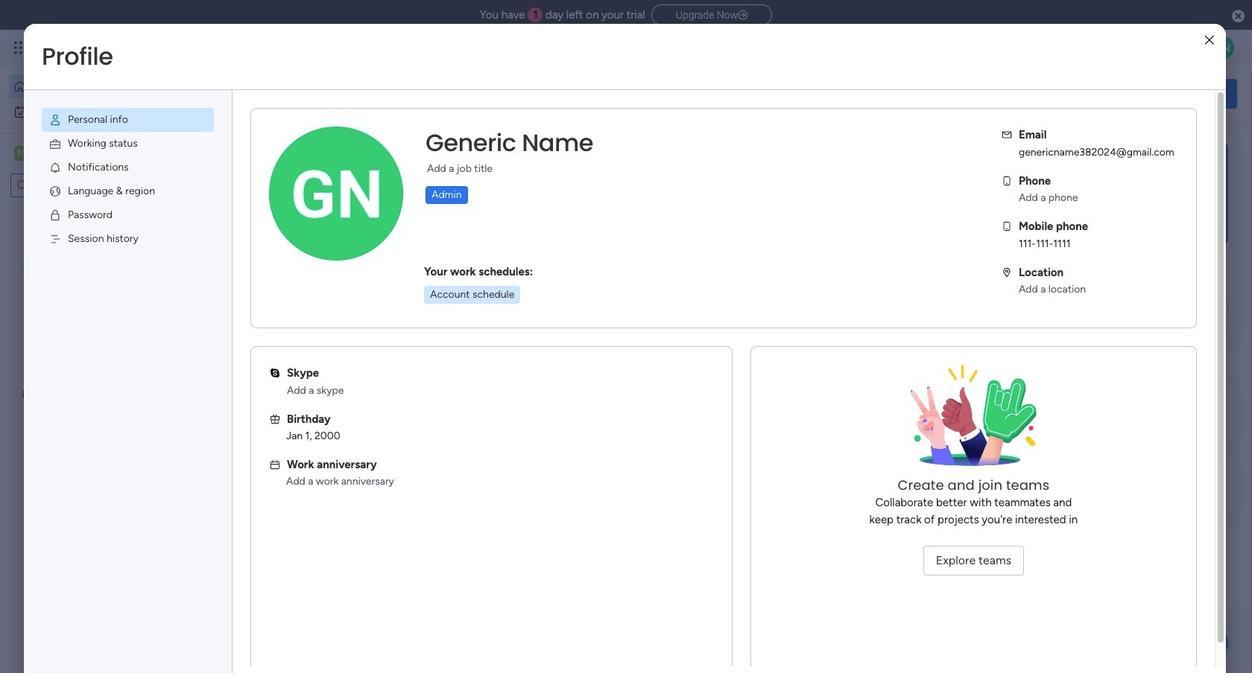 Task type: locate. For each thing, give the bounding box(es) containing it.
1 vertical spatial workspace image
[[255, 480, 291, 516]]

open update feed (inbox) image
[[230, 385, 248, 403]]

1 horizontal spatial public board image
[[495, 302, 512, 318]]

0 horizontal spatial workspace image
[[14, 145, 29, 162]]

4 menu item from the top
[[42, 180, 214, 204]]

2 component image from the left
[[495, 325, 509, 339]]

1 horizontal spatial component image
[[495, 325, 509, 339]]

2 option from the top
[[9, 100, 181, 124]]

option up workspace selection element
[[9, 100, 181, 124]]

3 menu item from the top
[[42, 156, 214, 180]]

0 horizontal spatial component image
[[249, 325, 262, 339]]

0 vertical spatial option
[[9, 75, 181, 98]]

dapulse rightstroke image
[[738, 10, 748, 21]]

1 vertical spatial option
[[9, 100, 181, 124]]

add to favorites image
[[445, 302, 460, 317]]

option up personal info image on the left of the page
[[9, 75, 181, 98]]

public board image for first component icon
[[249, 302, 265, 318]]

close recently visited image
[[230, 151, 248, 169]]

select product image
[[13, 40, 28, 55]]

notifications image
[[48, 161, 62, 174]]

1 menu item from the top
[[42, 108, 214, 132]]

working status image
[[48, 137, 62, 151]]

option
[[9, 75, 181, 98], [9, 100, 181, 124]]

v2 bolt switch image
[[1142, 85, 1151, 102]]

2 public board image from the left
[[495, 302, 512, 318]]

component image
[[249, 325, 262, 339], [495, 325, 509, 339]]

password image
[[48, 209, 62, 222]]

language & region image
[[48, 185, 62, 198]]

menu item
[[42, 108, 214, 132], [42, 132, 214, 156], [42, 156, 214, 180], [42, 180, 214, 204], [42, 204, 214, 227], [42, 227, 214, 251]]

0 horizontal spatial public board image
[[249, 302, 265, 318]]

close image
[[1205, 35, 1214, 46]]

menu menu
[[24, 90, 232, 269]]

workspace image
[[14, 145, 29, 162], [255, 480, 291, 516]]

1 public board image from the left
[[249, 302, 265, 318]]

None field
[[422, 127, 597, 159]]

workspace selection element
[[14, 145, 125, 164]]

1 horizontal spatial workspace image
[[255, 480, 291, 516]]

public board image
[[249, 302, 265, 318], [495, 302, 512, 318]]

getting started element
[[1014, 386, 1238, 445]]



Task type: vqa. For each thing, say whether or not it's contained in the screenshot.
component icon
yes



Task type: describe. For each thing, give the bounding box(es) containing it.
no teams image
[[899, 365, 1049, 477]]

templates image image
[[1027, 142, 1224, 245]]

generic name image
[[1211, 36, 1235, 60]]

close my workspaces image
[[230, 435, 248, 453]]

v2 user feedback image
[[1026, 85, 1037, 102]]

1 component image from the left
[[249, 325, 262, 339]]

1 option from the top
[[9, 75, 181, 98]]

public board image for 2nd component icon from the left
[[495, 302, 512, 318]]

quick search results list box
[[230, 169, 978, 367]]

clear search image
[[108, 178, 123, 193]]

5 menu item from the top
[[42, 204, 214, 227]]

session history image
[[48, 233, 62, 246]]

dapulse close image
[[1232, 9, 1245, 24]]

Search in workspace field
[[31, 177, 107, 194]]

0 vertical spatial workspace image
[[14, 145, 29, 162]]

personal info image
[[48, 113, 62, 127]]

2 menu item from the top
[[42, 132, 214, 156]]

6 menu item from the top
[[42, 227, 214, 251]]



